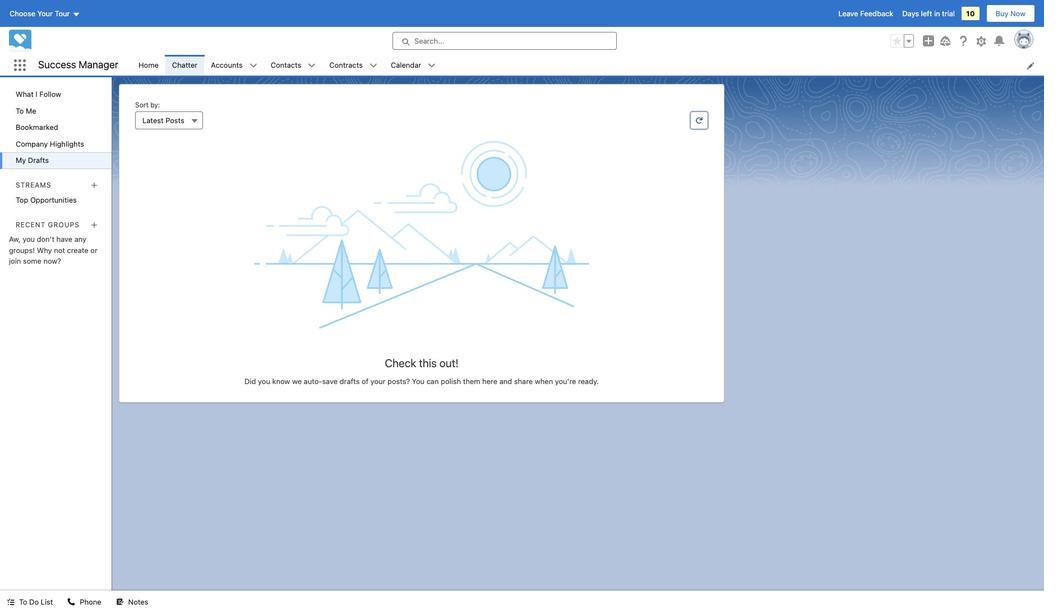 Task type: describe. For each thing, give the bounding box(es) containing it.
chatter link
[[165, 55, 204, 76]]

my drafts link
[[0, 153, 112, 169]]

did you know we auto-save drafts of your posts? you can polish them here and share when you're ready.
[[245, 377, 599, 386]]

contracts
[[329, 60, 363, 69]]

your
[[37, 9, 53, 18]]

my
[[16, 156, 26, 165]]

accounts
[[211, 60, 243, 69]]

notes button
[[109, 592, 155, 614]]

posts
[[166, 116, 184, 125]]

why not create or join some now?
[[9, 246, 97, 266]]

tour
[[55, 9, 70, 18]]

recent groups link
[[16, 221, 80, 229]]

company highlights
[[16, 139, 84, 148]]

recent groups
[[16, 221, 80, 229]]

text default image for contracts
[[369, 62, 377, 70]]

this
[[419, 357, 437, 370]]

notes
[[128, 598, 148, 607]]

leave feedback link
[[838, 9, 893, 18]]

save
[[322, 377, 338, 386]]

join
[[9, 257, 21, 266]]

choose your tour
[[10, 9, 70, 18]]

text default image for to do list
[[7, 599, 15, 607]]

search... button
[[392, 32, 617, 50]]

know
[[272, 377, 290, 386]]

aw, you don't have any groups!
[[9, 235, 86, 255]]

phone
[[80, 598, 101, 607]]

me
[[26, 106, 36, 115]]

top opportunities link
[[0, 192, 112, 209]]

of
[[362, 377, 369, 386]]

what i follow link
[[0, 86, 112, 103]]

what
[[16, 90, 34, 99]]

list
[[41, 598, 53, 607]]

choose your tour button
[[9, 4, 80, 22]]

Sort by: button
[[135, 112, 203, 130]]

ready.
[[578, 377, 599, 386]]

contacts list item
[[264, 55, 323, 76]]

manager
[[79, 59, 118, 71]]

share
[[514, 377, 533, 386]]

your
[[371, 377, 385, 386]]

top
[[16, 196, 28, 205]]

days
[[902, 9, 919, 18]]

phone button
[[61, 592, 108, 614]]

i
[[36, 90, 37, 99]]

home link
[[132, 55, 165, 76]]

sort by:
[[135, 101, 160, 109]]

did
[[245, 377, 256, 386]]

success
[[38, 59, 76, 71]]

search...
[[414, 36, 444, 45]]

calendar link
[[384, 55, 428, 76]]

what i follow
[[16, 90, 61, 99]]

contracts list item
[[323, 55, 384, 76]]

by:
[[150, 101, 160, 109]]

left
[[921, 9, 932, 18]]

leave
[[838, 9, 858, 18]]

drafts
[[28, 156, 49, 165]]

check
[[385, 357, 416, 370]]

polish
[[441, 377, 461, 386]]

we
[[292, 377, 302, 386]]

leave feedback
[[838, 9, 893, 18]]

any
[[74, 235, 86, 244]]



Task type: vqa. For each thing, say whether or not it's contained in the screenshot.
OF
yes



Task type: locate. For each thing, give the bounding box(es) containing it.
text default image down search...
[[428, 62, 436, 70]]

to left do
[[19, 598, 27, 607]]

text default image left phone
[[68, 599, 75, 607]]

2 text default image from the left
[[308, 62, 316, 70]]

or
[[90, 246, 97, 255]]

follow
[[39, 90, 61, 99]]

accounts list item
[[204, 55, 264, 76]]

trial
[[942, 9, 955, 18]]

1 text default image from the left
[[7, 599, 15, 607]]

groups
[[48, 221, 80, 229]]

text default image
[[7, 599, 15, 607], [68, 599, 75, 607], [116, 599, 124, 607]]

0 horizontal spatial text default image
[[7, 599, 15, 607]]

1 vertical spatial you
[[258, 377, 270, 386]]

3 text default image from the left
[[116, 599, 124, 607]]

buy
[[996, 9, 1008, 18]]

text default image for contacts
[[308, 62, 316, 70]]

calendar
[[391, 60, 421, 69]]

0 vertical spatial you
[[23, 235, 35, 244]]

2 horizontal spatial text default image
[[116, 599, 124, 607]]

days left in trial
[[902, 9, 955, 18]]

you up groups!
[[23, 235, 35, 244]]

do
[[29, 598, 39, 607]]

auto-
[[304, 377, 322, 386]]

contacts
[[271, 60, 301, 69]]

group
[[890, 34, 914, 48]]

text default image inside to do list "button"
[[7, 599, 15, 607]]

you inside aw, you don't have any groups!
[[23, 235, 35, 244]]

text default image for notes
[[116, 599, 124, 607]]

text default image inside the contracts list item
[[369, 62, 377, 70]]

when
[[535, 377, 553, 386]]

you
[[23, 235, 35, 244], [258, 377, 270, 386]]

text default image right contracts
[[369, 62, 377, 70]]

text default image inside the "phone" button
[[68, 599, 75, 607]]

feedback
[[860, 9, 893, 18]]

bookmarked link
[[0, 119, 112, 136]]

choose
[[10, 9, 35, 18]]

here
[[482, 377, 497, 386]]

4 text default image from the left
[[428, 62, 436, 70]]

streams
[[16, 181, 51, 189]]

text default image inside "contacts" list item
[[308, 62, 316, 70]]

have
[[56, 235, 72, 244]]

groups!
[[9, 246, 35, 255]]

text default image
[[249, 62, 257, 70], [308, 62, 316, 70], [369, 62, 377, 70], [428, 62, 436, 70]]

2 text default image from the left
[[68, 599, 75, 607]]

sort
[[135, 101, 148, 109]]

10
[[966, 9, 975, 18]]

you
[[412, 377, 425, 386]]

top opportunities
[[16, 196, 77, 205]]

some
[[23, 257, 41, 266]]

now
[[1010, 9, 1026, 18]]

text default image right contacts
[[308, 62, 316, 70]]

to for to me
[[16, 106, 24, 115]]

calendar list item
[[384, 55, 443, 76]]

not
[[54, 246, 65, 255]]

you for did
[[258, 377, 270, 386]]

contacts link
[[264, 55, 308, 76]]

to inside to me link
[[16, 106, 24, 115]]

to for to do list
[[19, 598, 27, 607]]

recent
[[16, 221, 46, 229]]

to inside to do list "button"
[[19, 598, 27, 607]]

1 vertical spatial to
[[19, 598, 27, 607]]

0 vertical spatial to
[[16, 106, 24, 115]]

to left 'me'
[[16, 106, 24, 115]]

you're
[[555, 377, 576, 386]]

text default image left do
[[7, 599, 15, 607]]

to me link
[[0, 103, 112, 119]]

text default image for phone
[[68, 599, 75, 607]]

you right did
[[258, 377, 270, 386]]

list
[[132, 55, 1044, 76]]

you for aw,
[[23, 235, 35, 244]]

buy now button
[[986, 4, 1035, 22]]

to do list button
[[0, 592, 60, 614]]

my drafts
[[16, 156, 49, 165]]

check this out!
[[385, 357, 459, 370]]

highlights
[[50, 139, 84, 148]]

them
[[463, 377, 480, 386]]

text default image inside the notes button
[[116, 599, 124, 607]]

0 horizontal spatial you
[[23, 235, 35, 244]]

text default image inside accounts list item
[[249, 62, 257, 70]]

text default image left notes
[[116, 599, 124, 607]]

out!
[[439, 357, 459, 370]]

latest
[[142, 116, 164, 125]]

to do list
[[19, 598, 53, 607]]

to me
[[16, 106, 36, 115]]

3 text default image from the left
[[369, 62, 377, 70]]

text default image inside the calendar list item
[[428, 62, 436, 70]]

contracts link
[[323, 55, 369, 76]]

create
[[67, 246, 88, 255]]

success manager
[[38, 59, 118, 71]]

buy now
[[996, 9, 1026, 18]]

can
[[427, 377, 439, 386]]

check this out! status
[[128, 330, 715, 386]]

1 text default image from the left
[[249, 62, 257, 70]]

bookmarked
[[16, 123, 58, 132]]

and
[[499, 377, 512, 386]]

to
[[16, 106, 24, 115], [19, 598, 27, 607]]

1 horizontal spatial you
[[258, 377, 270, 386]]

latest posts
[[142, 116, 184, 125]]

list containing home
[[132, 55, 1044, 76]]

text default image right accounts
[[249, 62, 257, 70]]

text default image for accounts
[[249, 62, 257, 70]]

home
[[139, 60, 159, 69]]

accounts link
[[204, 55, 249, 76]]

1 horizontal spatial text default image
[[68, 599, 75, 607]]

in
[[934, 9, 940, 18]]

company highlights link
[[0, 136, 112, 153]]

drafts
[[340, 377, 360, 386]]

chatter
[[172, 60, 197, 69]]

text default image for calendar
[[428, 62, 436, 70]]

you inside check this out! status
[[258, 377, 270, 386]]

don't
[[37, 235, 54, 244]]

aw,
[[9, 235, 21, 244]]

why
[[37, 246, 52, 255]]



